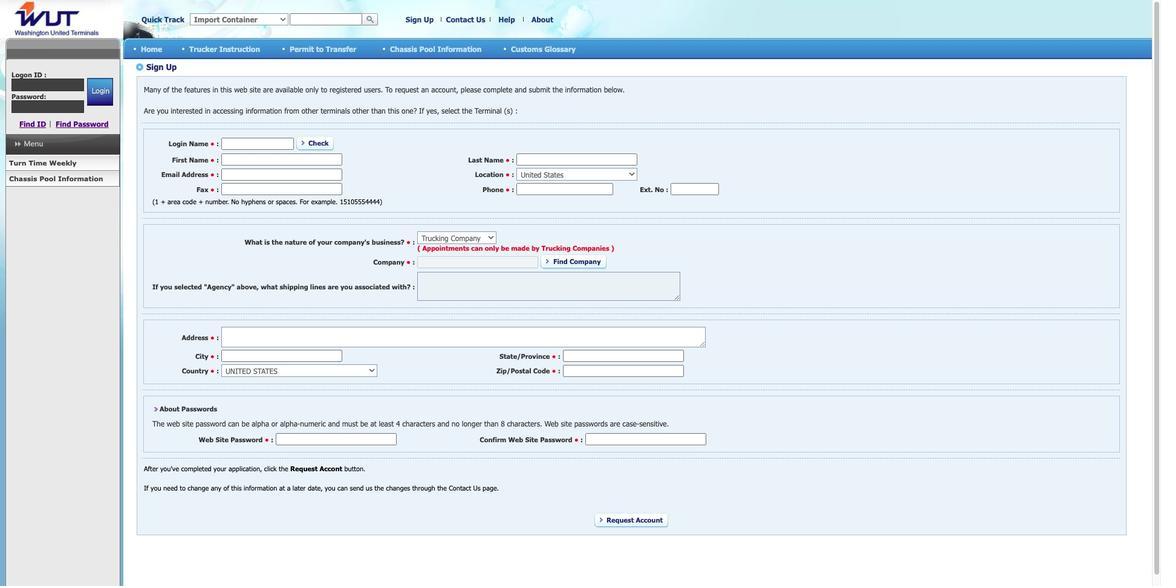 Task type: locate. For each thing, give the bounding box(es) containing it.
login image
[[87, 78, 113, 106]]

chassis pool information
[[390, 44, 482, 53], [9, 175, 103, 183]]

None password field
[[12, 100, 84, 113]]

find password link
[[56, 120, 109, 128]]

chassis pool information down "up"
[[390, 44, 482, 53]]

None text field
[[12, 79, 84, 91]]

1 horizontal spatial find
[[56, 120, 71, 128]]

0 vertical spatial information
[[438, 44, 482, 53]]

1 horizontal spatial information
[[438, 44, 482, 53]]

glossary
[[545, 44, 576, 53]]

1 horizontal spatial chassis pool information
[[390, 44, 482, 53]]

id
[[34, 71, 42, 79], [37, 120, 46, 128]]

0 vertical spatial id
[[34, 71, 42, 79]]

password
[[73, 120, 109, 128]]

information down contact
[[438, 44, 482, 53]]

1 vertical spatial chassis pool information
[[9, 175, 103, 183]]

0 horizontal spatial pool
[[39, 175, 56, 183]]

chassis
[[390, 44, 417, 53], [9, 175, 37, 183]]

chassis down turn
[[9, 175, 37, 183]]

id left :
[[34, 71, 42, 79]]

logon
[[12, 71, 32, 79]]

find password
[[56, 120, 109, 128]]

track
[[164, 15, 184, 24]]

:
[[44, 71, 47, 79]]

chassis pool information down turn time weekly link
[[9, 175, 103, 183]]

0 horizontal spatial information
[[58, 175, 103, 183]]

find left password in the left top of the page
[[56, 120, 71, 128]]

permit
[[290, 44, 314, 53]]

2 find from the left
[[56, 120, 71, 128]]

help
[[499, 15, 515, 24]]

1 vertical spatial pool
[[39, 175, 56, 183]]

home
[[141, 44, 162, 53]]

instruction
[[219, 44, 260, 53]]

chassis down sign at the top left
[[390, 44, 417, 53]]

1 vertical spatial id
[[37, 120, 46, 128]]

find for find id
[[19, 120, 35, 128]]

pool down turn time weekly
[[39, 175, 56, 183]]

information
[[438, 44, 482, 53], [58, 175, 103, 183]]

contact
[[446, 15, 474, 24]]

pool down "up"
[[419, 44, 435, 53]]

information down weekly
[[58, 175, 103, 183]]

trucker
[[189, 44, 217, 53]]

None text field
[[290, 13, 362, 25]]

id for find
[[37, 120, 46, 128]]

0 horizontal spatial find
[[19, 120, 35, 128]]

0 vertical spatial chassis pool information
[[390, 44, 482, 53]]

id down the "password:"
[[37, 120, 46, 128]]

0 vertical spatial chassis
[[390, 44, 417, 53]]

0 vertical spatial pool
[[419, 44, 435, 53]]

turn
[[9, 159, 26, 167]]

sign
[[406, 15, 422, 24]]

1 find from the left
[[19, 120, 35, 128]]

pool
[[419, 44, 435, 53], [39, 175, 56, 183]]

1 horizontal spatial chassis
[[390, 44, 417, 53]]

1 vertical spatial chassis
[[9, 175, 37, 183]]

find down the "password:"
[[19, 120, 35, 128]]

find
[[19, 120, 35, 128], [56, 120, 71, 128]]



Task type: vqa. For each thing, say whether or not it's contained in the screenshot.
"time"
yes



Task type: describe. For each thing, give the bounding box(es) containing it.
about link
[[532, 15, 553, 24]]

1 vertical spatial information
[[58, 175, 103, 183]]

us
[[476, 15, 485, 24]]

transfer
[[326, 44, 356, 53]]

customs
[[511, 44, 542, 53]]

find for find password
[[56, 120, 71, 128]]

id for logon
[[34, 71, 42, 79]]

chassis pool information link
[[5, 171, 120, 187]]

customs glossary
[[511, 44, 576, 53]]

help link
[[499, 15, 515, 24]]

permit to transfer
[[290, 44, 356, 53]]

up
[[424, 15, 434, 24]]

turn time weekly link
[[5, 155, 120, 171]]

to
[[316, 44, 324, 53]]

time
[[29, 159, 47, 167]]

sign up
[[406, 15, 434, 24]]

1 horizontal spatial pool
[[419, 44, 435, 53]]

weekly
[[49, 159, 77, 167]]

0 horizontal spatial chassis
[[9, 175, 37, 183]]

quick track
[[142, 15, 184, 24]]

find id link
[[19, 120, 46, 128]]

find id
[[19, 120, 46, 128]]

password:
[[12, 93, 46, 100]]

quick
[[142, 15, 162, 24]]

turn time weekly
[[9, 159, 77, 167]]

about
[[532, 15, 553, 24]]

logon id :
[[12, 71, 47, 79]]

trucker instruction
[[189, 44, 260, 53]]

contact us
[[446, 15, 485, 24]]

sign up link
[[406, 15, 434, 24]]

0 horizontal spatial chassis pool information
[[9, 175, 103, 183]]

contact us link
[[446, 15, 485, 24]]



